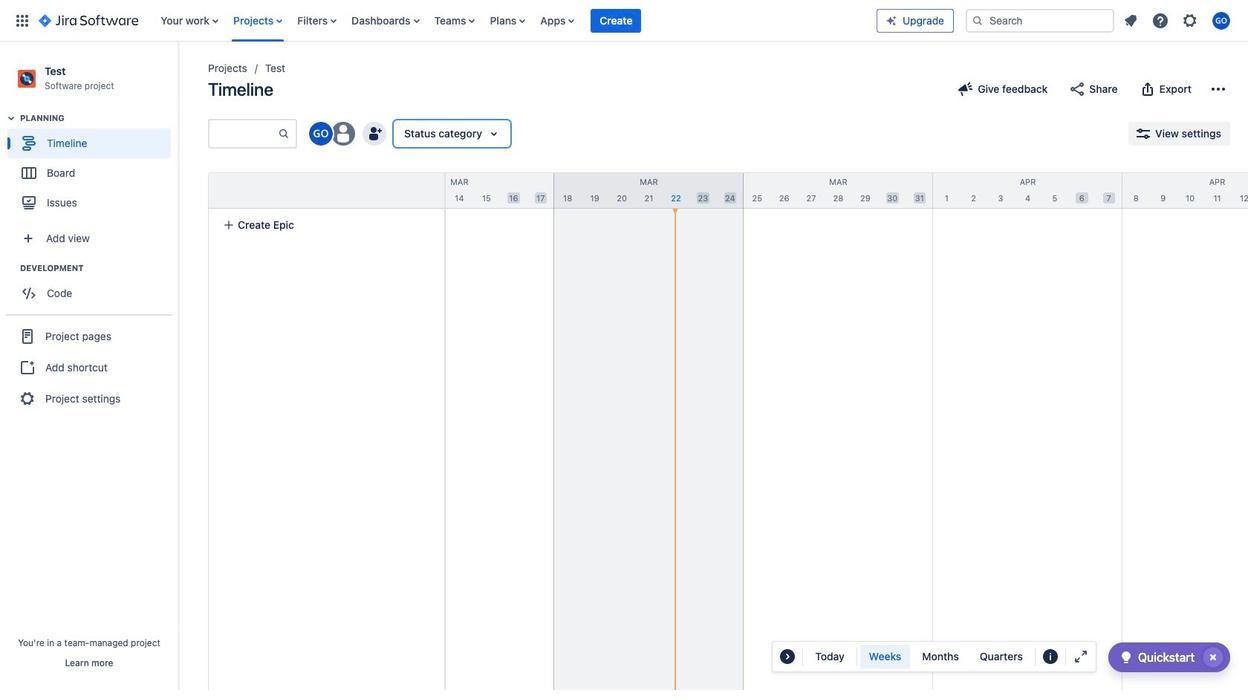 Task type: describe. For each thing, give the bounding box(es) containing it.
appswitcher icon image
[[13, 12, 31, 29]]

primary element
[[9, 0, 877, 41]]

legend image
[[1042, 648, 1059, 666]]

export icon image
[[1139, 80, 1157, 98]]

4 column header from the left
[[744, 173, 933, 208]]

search image
[[972, 14, 984, 26]]

development image
[[2, 259, 20, 277]]

sidebar navigation image
[[162, 59, 195, 89]]

row group inside timeline grid
[[208, 172, 444, 209]]

enter full screen image
[[1072, 648, 1090, 666]]

planning image
[[2, 109, 20, 127]]

notifications image
[[1122, 12, 1140, 29]]

Search timeline text field
[[210, 120, 278, 147]]

3 column header from the left
[[554, 173, 744, 208]]

1 column header from the left
[[175, 173, 365, 208]]

Search field
[[966, 9, 1115, 32]]

settings image
[[1181, 12, 1199, 29]]



Task type: locate. For each thing, give the bounding box(es) containing it.
timeline grid
[[175, 172, 1248, 690]]

dismiss quickstart image
[[1201, 646, 1225, 669]]

1 vertical spatial heading
[[20, 262, 178, 274]]

5 column header from the left
[[933, 173, 1123, 208]]

group
[[7, 112, 178, 222], [7, 262, 178, 313], [6, 314, 172, 420], [860, 645, 1032, 669]]

list
[[153, 0, 877, 41], [1118, 7, 1239, 34]]

heading for planning image
[[20, 112, 178, 124]]

check image
[[1117, 649, 1135, 667]]

column header
[[175, 173, 365, 208], [365, 173, 554, 208], [554, 173, 744, 208], [744, 173, 933, 208], [933, 173, 1123, 208], [1123, 173, 1248, 208]]

your profile and settings image
[[1213, 12, 1230, 29]]

2 heading from the top
[[20, 262, 178, 274]]

row inside row group
[[209, 173, 444, 209]]

banner
[[0, 0, 1248, 42]]

sidebar element
[[0, 42, 178, 690]]

heading for development image
[[20, 262, 178, 274]]

add people image
[[366, 125, 383, 143]]

2 column header from the left
[[365, 173, 554, 208]]

6 column header from the left
[[1123, 173, 1248, 208]]

0 vertical spatial heading
[[20, 112, 178, 124]]

row
[[209, 173, 444, 209]]

row group
[[208, 172, 444, 209]]

1 horizontal spatial list
[[1118, 7, 1239, 34]]

None search field
[[966, 9, 1115, 32]]

help image
[[1152, 12, 1170, 29]]

list item
[[591, 0, 642, 41]]

jira software image
[[39, 12, 138, 29], [39, 12, 138, 29]]

heading
[[20, 112, 178, 124], [20, 262, 178, 274]]

0 horizontal spatial list
[[153, 0, 877, 41]]

1 heading from the top
[[20, 112, 178, 124]]



Task type: vqa. For each thing, say whether or not it's contained in the screenshot.
Create a space IMAGE
no



